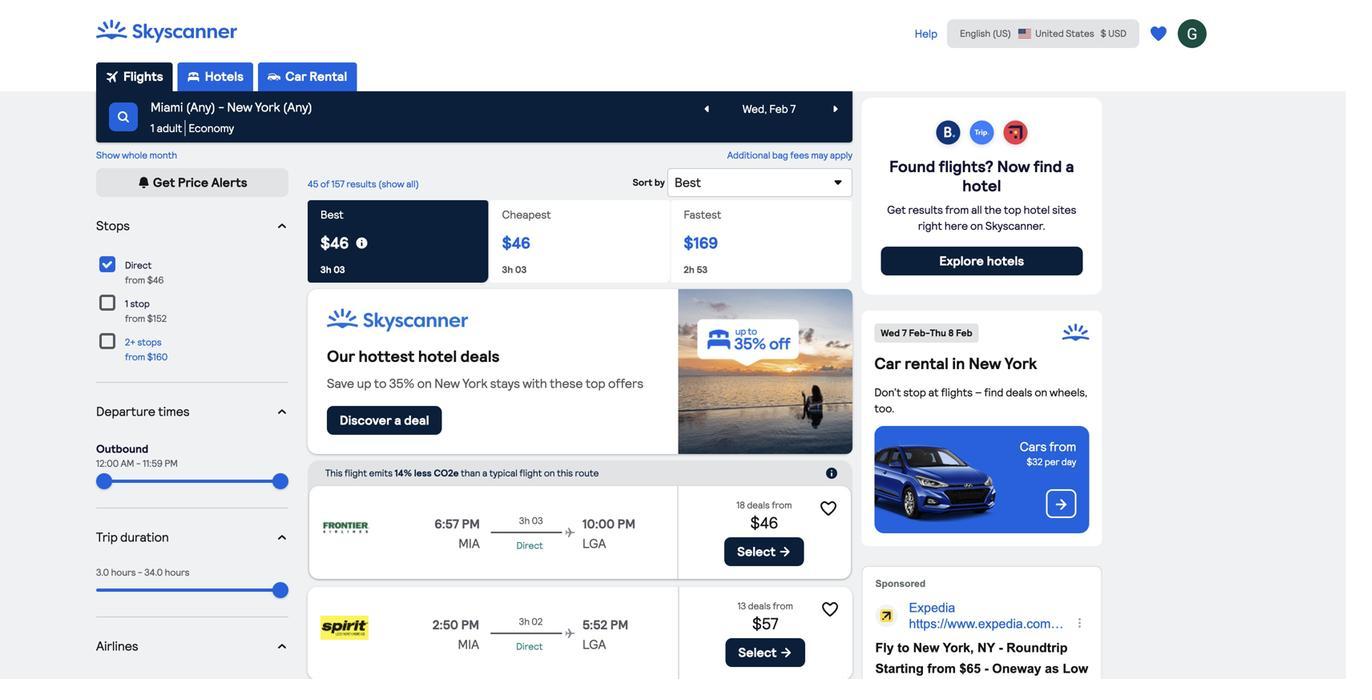 Task type: vqa. For each thing, say whether or not it's contained in the screenshot.
$57's LGA
yes



Task type: describe. For each thing, give the bounding box(es) containing it.
results inside "found flights? now find a hotel get results from all the top hotel sites right here on skyscanner."
[[909, 203, 943, 217]]

york for car rental in new york
[[1005, 354, 1037, 374]]

0 horizontal spatial rtl support__mdkxy image
[[117, 111, 130, 123]]

duration
[[120, 530, 169, 545]]

save up to 35% on new york stays with these top offers
[[327, 376, 644, 392]]

hotels
[[987, 254, 1025, 269]]

1 horizontal spatial new
[[435, 376, 460, 392]]

explore
[[940, 254, 984, 269]]

co2e
[[434, 468, 459, 479]]

month
[[150, 149, 177, 161]]

new for -
[[227, 100, 252, 115]]

2+ stops
[[125, 337, 162, 348]]

hotels.com element
[[999, 117, 1033, 151]]

on right 35%
[[417, 376, 432, 392]]

found
[[890, 157, 936, 176]]

- inside outbound 12:00 am - 11:59 pm
[[136, 458, 141, 470]]

hottest
[[359, 347, 415, 366]]

pm for 2:50 pm mia
[[461, 618, 479, 633]]

car rental link
[[258, 63, 357, 91]]

wed 7 feb - thu 8 feb
[[881, 327, 973, 339]]

price
[[178, 175, 209, 190]]

usd
[[1109, 28, 1127, 39]]

flights
[[941, 386, 973, 400]]

trip.com element
[[965, 117, 999, 151]]

rental
[[905, 354, 949, 374]]

thu
[[930, 327, 947, 339]]

these
[[550, 376, 583, 392]]

trip duration button
[[96, 515, 289, 560]]

rtl support__zwuwn image
[[1054, 498, 1069, 512]]

2 horizontal spatial hotel
[[1024, 203, 1050, 217]]

6:57
[[435, 517, 459, 532]]

spirit airlines image
[[321, 617, 369, 641]]

york for miami (any) - new york (any) 1 adult economy
[[255, 100, 280, 115]]

13
[[738, 601, 746, 613]]

2 hours from the left
[[165, 567, 190, 579]]

skyscanner.
[[986, 219, 1046, 233]]

help link
[[915, 27, 938, 40]]

airlines button
[[96, 624, 289, 669]]

show whole month link
[[96, 149, 177, 161]]

2+ stops checkbox
[[99, 333, 115, 349]]

11:59
[[143, 458, 163, 470]]

cheapest
[[502, 208, 551, 222]]

$152
[[147, 313, 167, 325]]

emits
[[369, 468, 393, 479]]

3h 02
[[519, 617, 543, 628]]

6:57 pm mia
[[435, 517, 480, 552]]

now
[[998, 157, 1030, 176]]

direct for $57
[[516, 641, 543, 653]]

this
[[557, 468, 573, 479]]

get price alerts button
[[96, 168, 289, 197]]

this flight emits 14% less co2e than a typical flight on this route
[[325, 468, 599, 479]]

save
[[327, 376, 354, 392]]

active__n2u0z image
[[106, 71, 119, 83]]

53
[[697, 264, 708, 276]]

0 horizontal spatial 1
[[125, 298, 128, 310]]

3h left "02"
[[519, 617, 530, 628]]

45 of 157 results (show all)
[[308, 178, 419, 190]]

1 vertical spatial a
[[395, 413, 401, 429]]

fees
[[790, 149, 809, 161]]

2:50
[[433, 618, 459, 633]]

hotels
[[205, 69, 244, 84]]

desktop__njgyo image
[[268, 71, 281, 83]]

flipped__yjyym image
[[276, 531, 289, 544]]

on inside "found flights? now find a hotel get results from all the top hotel sites right here on skyscanner."
[[971, 219, 983, 233]]

- left 34.0
[[138, 567, 142, 579]]

booking.com image
[[932, 117, 965, 151]]

account image
[[1178, 19, 1207, 48]]

2 flight from the left
[[520, 468, 542, 479]]

don't
[[875, 386, 901, 400]]

rtl support__ywe2m image inside get price alerts button
[[137, 176, 150, 189]]

1 (any) from the left
[[186, 100, 216, 115]]

learn more image
[[355, 237, 368, 250]]

2h
[[684, 264, 695, 276]]

at
[[929, 386, 939, 400]]

from $152
[[125, 313, 167, 325]]

departure
[[96, 404, 156, 420]]

select for $57
[[739, 646, 777, 661]]

3h down best
[[321, 264, 332, 276]]

outbound 12:00 am - 11:59 pm
[[96, 442, 178, 470]]

1 hours from the left
[[111, 567, 136, 579]]

desktop__njgyo image
[[187, 71, 200, 83]]

car rental in new york image
[[875, 436, 1001, 530]]

hotels.com image
[[999, 117, 1033, 151]]

times
[[158, 404, 190, 420]]

hotels link
[[178, 63, 253, 91]]

$46 left learn more image
[[321, 234, 349, 253]]

1 flight from the left
[[345, 468, 367, 479]]

from inside cars from $32 per day
[[1050, 440, 1077, 455]]

3h down cheapest
[[502, 264, 513, 276]]

miami
[[151, 100, 183, 115]]

flights
[[123, 69, 163, 84]]

direct for $46
[[517, 540, 543, 552]]

show whole month
[[96, 149, 177, 161]]

all
[[972, 203, 982, 217]]

–
[[975, 386, 982, 400]]

explore hotels button
[[881, 247, 1083, 276]]

united
[[1036, 28, 1064, 39]]

from inside '13 deals from $57'
[[773, 601, 793, 613]]

per
[[1045, 456, 1060, 468]]

2 vertical spatial hotel
[[418, 347, 457, 366]]

14%
[[395, 468, 412, 479]]

35%
[[389, 376, 415, 392]]

select for $46
[[738, 545, 776, 560]]

from inside "found flights? now find a hotel get results from all the top hotel sites right here on skyscanner."
[[946, 203, 969, 217]]

(us)
[[993, 28, 1012, 39]]

from down 2+
[[125, 351, 145, 363]]

frontier airlines image
[[322, 516, 370, 540]]

none field containing miami
[[96, 91, 853, 143]]

deals inside 18 deals from $46
[[747, 500, 770, 512]]

offers
[[608, 376, 644, 392]]

day
[[1062, 456, 1077, 468]]

get inside "found flights? now find a hotel get results from all the top hotel sites right here on skyscanner."
[[888, 203, 906, 217]]

mia for $57
[[458, 638, 479, 653]]

results inside button
[[347, 178, 376, 190]]

deals inside '13 deals from $57'
[[748, 601, 771, 613]]

lga for $57
[[583, 638, 606, 653]]

states
[[1066, 28, 1095, 39]]

slider left this
[[273, 474, 289, 490]]

from down 1 stop
[[125, 313, 145, 325]]

top inside "found flights? now find a hotel get results from all the top hotel sites right here on skyscanner."
[[1004, 203, 1022, 217]]

explore hotels
[[940, 254, 1025, 269]]

5:52
[[583, 618, 608, 633]]

2h 53
[[684, 264, 708, 276]]

02
[[532, 617, 543, 628]]

34.0
[[144, 567, 163, 579]]

united states $ usd
[[1036, 28, 1127, 39]]

8
[[949, 327, 954, 339]]

Direct checkbox
[[99, 256, 115, 273]]

stops
[[96, 218, 130, 234]]

13 deals from $57
[[738, 601, 793, 634]]

from up 1 stop
[[125, 275, 145, 286]]

alerts
[[211, 175, 247, 190]]

on left this
[[544, 468, 555, 479]]



Task type: locate. For each thing, give the bounding box(es) containing it.
- up economy in the top left of the page
[[218, 100, 224, 115]]

1 vertical spatial 1
[[125, 298, 128, 310]]

from up day
[[1050, 440, 1077, 455]]

0 horizontal spatial york
[[255, 100, 280, 115]]

additional bag fees may apply link
[[728, 149, 853, 161]]

pm inside outbound 12:00 am - 11:59 pm
[[165, 458, 178, 470]]

1 horizontal spatial 03
[[515, 264, 527, 276]]

2:50 pm mia
[[433, 618, 479, 653]]

flipped__yjyym image inside stops dropdown button
[[276, 220, 289, 232]]

a up sites
[[1066, 157, 1075, 176]]

york inside miami (any) - new york (any) 1 adult economy
[[255, 100, 280, 115]]

feb right 8
[[956, 327, 973, 339]]

2 vertical spatial a
[[483, 468, 488, 479]]

flipped__yjyym image
[[276, 220, 289, 232], [276, 406, 289, 418], [276, 640, 289, 653]]

slider
[[96, 474, 112, 490], [273, 474, 289, 490], [273, 583, 289, 599]]

departure times button
[[96, 390, 289, 434]]

- right am
[[136, 458, 141, 470]]

1 vertical spatial car
[[875, 354, 901, 374]]

pm right 2:50
[[461, 618, 479, 633]]

3h 03 left '10:00' in the left of the page
[[519, 516, 543, 527]]

flipped__yjyym image inside "departure times" dropdown button
[[276, 406, 289, 418]]

1 horizontal spatial find
[[1034, 157, 1062, 176]]

from right 18
[[772, 500, 792, 512]]

top right these
[[586, 376, 606, 392]]

1 vertical spatial stop
[[904, 386, 926, 400]]

1 horizontal spatial stop
[[904, 386, 926, 400]]

0 vertical spatial select
[[738, 545, 776, 560]]

select left rtl support__ywe2m icon
[[739, 646, 777, 661]]

(show
[[378, 178, 404, 190]]

03 for best
[[334, 264, 345, 276]]

1 horizontal spatial results
[[909, 203, 943, 217]]

1 horizontal spatial feb
[[956, 327, 973, 339]]

2 lga from the top
[[583, 638, 606, 653]]

2 (any) from the left
[[283, 100, 313, 115]]

additional
[[728, 149, 771, 161]]

stop left at
[[904, 386, 926, 400]]

3.0
[[96, 567, 109, 579]]

2 vertical spatial flipped__yjyym image
[[276, 640, 289, 653]]

0 horizontal spatial find
[[985, 386, 1004, 400]]

Wednesday, February 7, 2024 text field
[[717, 95, 822, 123]]

(any) up economy in the top left of the page
[[186, 100, 216, 115]]

2 vertical spatial direct
[[516, 641, 543, 653]]

get down month
[[153, 175, 175, 190]]

english (us)
[[960, 28, 1012, 39]]

pm right 11:59
[[165, 458, 178, 470]]

in
[[953, 354, 965, 374]]

0 vertical spatial stop
[[130, 298, 150, 310]]

lga inside '10:00 pm lga'
[[583, 537, 606, 552]]

12:00
[[96, 458, 119, 470]]

0 horizontal spatial 03
[[334, 264, 345, 276]]

0 horizontal spatial new
[[227, 100, 252, 115]]

trip duration
[[96, 530, 169, 545]]

from
[[946, 203, 969, 217], [125, 275, 145, 286], [125, 313, 145, 325], [125, 351, 145, 363], [1050, 440, 1077, 455], [772, 500, 792, 512], [773, 601, 793, 613]]

of
[[320, 178, 330, 190]]

5:52 pm lga
[[583, 618, 629, 653]]

45
[[308, 178, 318, 190]]

a right than
[[483, 468, 488, 479]]

rtl support__ywe2m image down show whole month
[[137, 176, 150, 189]]

on down all
[[971, 219, 983, 233]]

pm
[[165, 458, 178, 470], [462, 517, 480, 532], [618, 517, 636, 532], [461, 618, 479, 633], [611, 618, 629, 633]]

1 horizontal spatial york
[[463, 376, 488, 392]]

rtl support__ywe2m image
[[137, 176, 150, 189], [779, 546, 792, 559]]

by
[[655, 177, 665, 188]]

2 horizontal spatial 03
[[532, 516, 543, 527]]

$46 up 1 stop
[[147, 275, 164, 286]]

new down hotels at the left of the page
[[227, 100, 252, 115]]

the
[[985, 203, 1002, 217]]

$57
[[753, 615, 779, 634]]

toggle more information image
[[826, 467, 838, 480]]

pm for 6:57 pm mia
[[462, 517, 480, 532]]

hotel up skyscanner.
[[1024, 203, 1050, 217]]

departure times
[[96, 404, 190, 420]]

0 vertical spatial 1
[[151, 121, 155, 135]]

0 horizontal spatial get
[[153, 175, 175, 190]]

deals
[[461, 347, 500, 366], [1006, 386, 1033, 400], [747, 500, 770, 512], [748, 601, 771, 613]]

mia down 2:50
[[458, 638, 479, 653]]

with
[[523, 376, 547, 392]]

adult
[[157, 121, 182, 135]]

car rental
[[285, 69, 347, 84]]

2+
[[125, 337, 135, 348]]

1 horizontal spatial get
[[888, 203, 906, 217]]

our
[[327, 347, 355, 366]]

get
[[153, 175, 175, 190], [888, 203, 906, 217]]

0 horizontal spatial (any)
[[186, 100, 216, 115]]

0 vertical spatial a
[[1066, 157, 1075, 176]]

than
[[461, 468, 481, 479]]

a inside "found flights? now find a hotel get results from all the top hotel sites right here on skyscanner."
[[1066, 157, 1075, 176]]

cars from $32 per day
[[1020, 440, 1077, 468]]

0 horizontal spatial flight
[[345, 468, 367, 479]]

get down found
[[888, 203, 906, 217]]

03 down best
[[334, 264, 345, 276]]

deals right the 13
[[748, 601, 771, 613]]

1 inside miami (any) - new york (any) 1 adult economy
[[151, 121, 155, 135]]

new down 'our hottest hotel deals'
[[435, 376, 460, 392]]

0 horizontal spatial car
[[285, 69, 307, 84]]

results
[[347, 178, 376, 190], [909, 203, 943, 217]]

3h 03 down cheapest
[[502, 264, 527, 276]]

stops
[[137, 337, 162, 348]]

results right 157 at the top of the page
[[347, 178, 376, 190]]

lga for $46
[[583, 537, 606, 552]]

too.
[[875, 402, 895, 416]]

0 vertical spatial lga
[[583, 537, 606, 552]]

10:00 pm lga
[[583, 517, 636, 552]]

on left the wheels,
[[1035, 386, 1048, 400]]

direct up from $46
[[125, 260, 152, 271]]

0 horizontal spatial hotel
[[418, 347, 457, 366]]

lga down '10:00' in the left of the page
[[583, 537, 606, 552]]

best
[[321, 208, 344, 222]]

apply
[[830, 149, 853, 161]]

sort
[[633, 177, 653, 188]]

booking.com element
[[932, 117, 965, 151]]

2 horizontal spatial a
[[1066, 157, 1075, 176]]

car for car rental
[[285, 69, 307, 84]]

1 vertical spatial rtl support__ywe2m image
[[779, 546, 792, 559]]

03 down cheapest
[[515, 264, 527, 276]]

rtl support__ywe2m image
[[780, 647, 793, 660]]

trip.com image
[[965, 117, 999, 151]]

0 horizontal spatial rtl support__ywe2m image
[[137, 176, 150, 189]]

find inside "found flights? now find a hotel get results from all the top hotel sites right here on skyscanner."
[[1034, 157, 1062, 176]]

flight
[[345, 468, 367, 479], [520, 468, 542, 479]]

deals inside don't stop at flights – find deals on wheels, too.
[[1006, 386, 1033, 400]]

2 vertical spatial new
[[435, 376, 460, 392]]

lga down "5:52"
[[583, 638, 606, 653]]

0 vertical spatial find
[[1034, 157, 1062, 176]]

rtl support__mdkxy image up apply at the top right of page
[[830, 103, 843, 115]]

discover a deal
[[340, 413, 429, 429]]

1 stop checkbox
[[99, 295, 115, 311]]

select button for $57
[[726, 639, 806, 668]]

new for in
[[969, 354, 1001, 374]]

find inside don't stop at flights – find deals on wheels, too.
[[985, 386, 1004, 400]]

stop up from $152 on the left of page
[[130, 298, 150, 310]]

0 horizontal spatial hours
[[111, 567, 136, 579]]

1 vertical spatial find
[[985, 386, 1004, 400]]

1 vertical spatial select
[[739, 646, 777, 661]]

2 feb from the left
[[956, 327, 973, 339]]

deals right – on the bottom right of the page
[[1006, 386, 1033, 400]]

deals right 18
[[747, 500, 770, 512]]

from inside 18 deals from $46
[[772, 500, 792, 512]]

pm right "5:52"
[[611, 618, 629, 633]]

mia down 6:57 on the bottom
[[459, 537, 480, 552]]

hotel up all
[[963, 176, 1002, 196]]

stops button
[[96, 204, 289, 248]]

to
[[374, 376, 387, 392]]

pm inside 6:57 pm mia
[[462, 517, 480, 532]]

car right desktop__njgyo icon on the left
[[285, 69, 307, 84]]

new right 'in'
[[969, 354, 1001, 374]]

0 horizontal spatial stop
[[130, 298, 150, 310]]

car
[[285, 69, 307, 84], [875, 354, 901, 374]]

get inside get price alerts button
[[153, 175, 175, 190]]

2 vertical spatial york
[[463, 376, 488, 392]]

pm for 5:52 pm lga
[[611, 618, 629, 633]]

1 vertical spatial flipped__yjyym image
[[276, 406, 289, 418]]

pm inside '10:00 pm lga'
[[618, 517, 636, 532]]

stop inside don't stop at flights – find deals on wheels, too.
[[904, 386, 926, 400]]

typical
[[490, 468, 518, 479]]

1 vertical spatial top
[[586, 376, 606, 392]]

1 horizontal spatial rtl support__mdkxy image
[[830, 103, 843, 115]]

stop for 1
[[130, 298, 150, 310]]

select button
[[725, 538, 804, 567], [726, 639, 806, 668]]

-
[[218, 100, 224, 115], [926, 327, 930, 339], [136, 458, 141, 470], [138, 567, 142, 579]]

flipped__yjyym image for airlines
[[276, 640, 289, 653]]

york up don't stop at flights – find deals on wheels, too.
[[1005, 354, 1037, 374]]

save flight from miami to new york image
[[821, 601, 840, 620]]

$169
[[684, 234, 718, 253]]

pm right '10:00' in the left of the page
[[618, 517, 636, 532]]

2 horizontal spatial new
[[969, 354, 1001, 374]]

find right now
[[1034, 157, 1062, 176]]

1 vertical spatial york
[[1005, 354, 1037, 374]]

mia inside 6:57 pm mia
[[459, 537, 480, 552]]

york left stays
[[463, 376, 488, 392]]

1 horizontal spatial car
[[875, 354, 901, 374]]

lga inside the 5:52 pm lga
[[583, 638, 606, 653]]

0 vertical spatial flipped__yjyym image
[[276, 220, 289, 232]]

flipped__yjyym image for departure times
[[276, 406, 289, 418]]

us image
[[1018, 28, 1033, 39]]

deals up save up to 35% on new york stays with these top offers
[[461, 347, 500, 366]]

1 vertical spatial hotel
[[1024, 203, 1050, 217]]

None field
[[96, 91, 853, 143]]

0 vertical spatial direct
[[125, 260, 152, 271]]

(any) down car rental link
[[283, 100, 313, 115]]

0 vertical spatial results
[[347, 178, 376, 190]]

flipped__yjyym image for stops
[[276, 220, 289, 232]]

0 horizontal spatial results
[[347, 178, 376, 190]]

flight right this
[[345, 468, 367, 479]]

don't stop at flights – find deals on wheels, too.
[[875, 386, 1088, 416]]

rtl support__mdkxy image
[[701, 103, 713, 115]]

3h 03 for best
[[321, 264, 345, 276]]

1 horizontal spatial a
[[483, 468, 488, 479]]

additional bag fees may apply
[[728, 149, 853, 161]]

from up here
[[946, 203, 969, 217]]

select down 18 deals from $46
[[738, 545, 776, 560]]

get price alerts
[[150, 175, 247, 190]]

1 vertical spatial select button
[[726, 639, 806, 668]]

3h right 6:57 pm mia
[[519, 516, 530, 527]]

$
[[1101, 28, 1107, 39]]

- right 7
[[926, 327, 930, 339]]

rtl support__ywe2m image down 18 deals from $46
[[779, 546, 792, 559]]

car for car rental in new york
[[875, 354, 901, 374]]

1 horizontal spatial flight
[[520, 468, 542, 479]]

stop for don't
[[904, 386, 926, 400]]

from up $57
[[773, 601, 793, 613]]

flights?
[[939, 157, 994, 176]]

03 left '10:00' in the left of the page
[[532, 516, 543, 527]]

3h 03 down best
[[321, 264, 345, 276]]

0 vertical spatial get
[[153, 175, 175, 190]]

$46 left save flight from miami to new york image
[[751, 514, 778, 533]]

found flights? now find a hotel get results from all the top hotel sites right here on skyscanner.
[[888, 157, 1077, 233]]

help
[[915, 27, 938, 40]]

show
[[96, 149, 120, 161]]

pm for 10:00 pm lga
[[618, 517, 636, 532]]

0 vertical spatial rtl support__ywe2m image
[[137, 176, 150, 189]]

157
[[332, 178, 345, 190]]

1 horizontal spatial rtl support__ywe2m image
[[779, 546, 792, 559]]

3 flipped__yjyym image from the top
[[276, 640, 289, 653]]

slider down 12:00
[[96, 474, 112, 490]]

1 flipped__yjyym image from the top
[[276, 220, 289, 232]]

top
[[1004, 203, 1022, 217], [586, 376, 606, 392]]

bag
[[773, 149, 789, 161]]

0 vertical spatial select button
[[725, 538, 804, 567]]

lga
[[583, 537, 606, 552], [583, 638, 606, 653]]

direct right 6:57 pm mia
[[517, 540, 543, 552]]

new inside miami (any) - new york (any) 1 adult economy
[[227, 100, 252, 115]]

york
[[255, 100, 280, 115], [1005, 354, 1037, 374], [463, 376, 488, 392]]

stays
[[490, 376, 520, 392]]

1 horizontal spatial hours
[[165, 567, 190, 579]]

45 of 157 results (show all) button
[[308, 178, 419, 191]]

3h 03 for cheapest
[[502, 264, 527, 276]]

1 stop
[[125, 298, 150, 310]]

1 right 1 stop "option"
[[125, 298, 128, 310]]

wheels,
[[1050, 386, 1088, 400]]

0 vertical spatial top
[[1004, 203, 1022, 217]]

18
[[737, 500, 745, 512]]

1 horizontal spatial (any)
[[283, 100, 313, 115]]

1 horizontal spatial top
[[1004, 203, 1022, 217]]

pm inside '2:50 pm mia'
[[461, 618, 479, 633]]

1 vertical spatial mia
[[458, 638, 479, 653]]

10:00
[[583, 517, 615, 532]]

hotel
[[963, 176, 1002, 196], [1024, 203, 1050, 217], [418, 347, 457, 366]]

1 vertical spatial get
[[888, 203, 906, 217]]

rtl support__mdkxy image up whole
[[117, 111, 130, 123]]

mia for $46
[[459, 537, 480, 552]]

rtl support__mdkxy image
[[830, 103, 843, 115], [117, 111, 130, 123]]

slider down flipped__yjyym image
[[273, 583, 289, 599]]

0 horizontal spatial feb
[[909, 327, 926, 339]]

flight right typical
[[520, 468, 542, 479]]

pm inside the 5:52 pm lga
[[611, 618, 629, 633]]

1 vertical spatial results
[[909, 203, 943, 217]]

on inside don't stop at flights – find deals on wheels, too.
[[1035, 386, 1048, 400]]

select button down 18 deals from $46
[[725, 538, 804, 567]]

03 for cheapest
[[515, 264, 527, 276]]

top up skyscanner.
[[1004, 203, 1022, 217]]

0 vertical spatial hotel
[[963, 176, 1002, 196]]

$46 inside 18 deals from $46
[[751, 514, 778, 533]]

0 horizontal spatial top
[[586, 376, 606, 392]]

1 vertical spatial lga
[[583, 638, 606, 653]]

1 horizontal spatial hotel
[[963, 176, 1002, 196]]

york down desktop__njgyo icon on the left
[[255, 100, 280, 115]]

hours right 34.0
[[165, 567, 190, 579]]

0 vertical spatial new
[[227, 100, 252, 115]]

fastest
[[684, 208, 722, 222]]

trip
[[96, 530, 118, 545]]

from $46
[[125, 275, 164, 286]]

1 left adult
[[151, 121, 155, 135]]

right
[[919, 219, 943, 233]]

results up right
[[909, 203, 943, 217]]

2 flipped__yjyym image from the top
[[276, 406, 289, 418]]

find right – on the bottom right of the page
[[985, 386, 1004, 400]]

our hottest hotel deals
[[327, 347, 500, 366]]

1 vertical spatial new
[[969, 354, 1001, 374]]

2 horizontal spatial york
[[1005, 354, 1037, 374]]

$32
[[1027, 456, 1043, 468]]

economy
[[189, 121, 234, 135]]

sort by
[[633, 177, 665, 188]]

feb right 7
[[909, 327, 926, 339]]

a left deal
[[395, 413, 401, 429]]

save flight from miami to new york image
[[819, 500, 838, 519]]

hotel right hottest
[[418, 347, 457, 366]]

$160
[[147, 351, 168, 363]]

direct down "3h 02"
[[516, 641, 543, 653]]

pm right 6:57 on the bottom
[[462, 517, 480, 532]]

select button down $57
[[726, 639, 806, 668]]

this
[[325, 468, 343, 479]]

0 vertical spatial york
[[255, 100, 280, 115]]

mia inside '2:50 pm mia'
[[458, 638, 479, 653]]

0 vertical spatial car
[[285, 69, 307, 84]]

sites
[[1053, 203, 1077, 217]]

0 horizontal spatial a
[[395, 413, 401, 429]]

1 feb from the left
[[909, 327, 926, 339]]

1 vertical spatial direct
[[517, 540, 543, 552]]

hours right the 3.0
[[111, 567, 136, 579]]

1 lga from the top
[[583, 537, 606, 552]]

cars
[[1020, 440, 1047, 455]]

$46 down cheapest
[[502, 234, 531, 253]]

car up don't
[[875, 354, 901, 374]]

- inside miami (any) - new york (any) 1 adult economy
[[218, 100, 224, 115]]

0 vertical spatial mia
[[459, 537, 480, 552]]

flipped__yjyym image inside airlines dropdown button
[[276, 640, 289, 653]]

select button for $46
[[725, 538, 804, 567]]

1 horizontal spatial 1
[[151, 121, 155, 135]]



